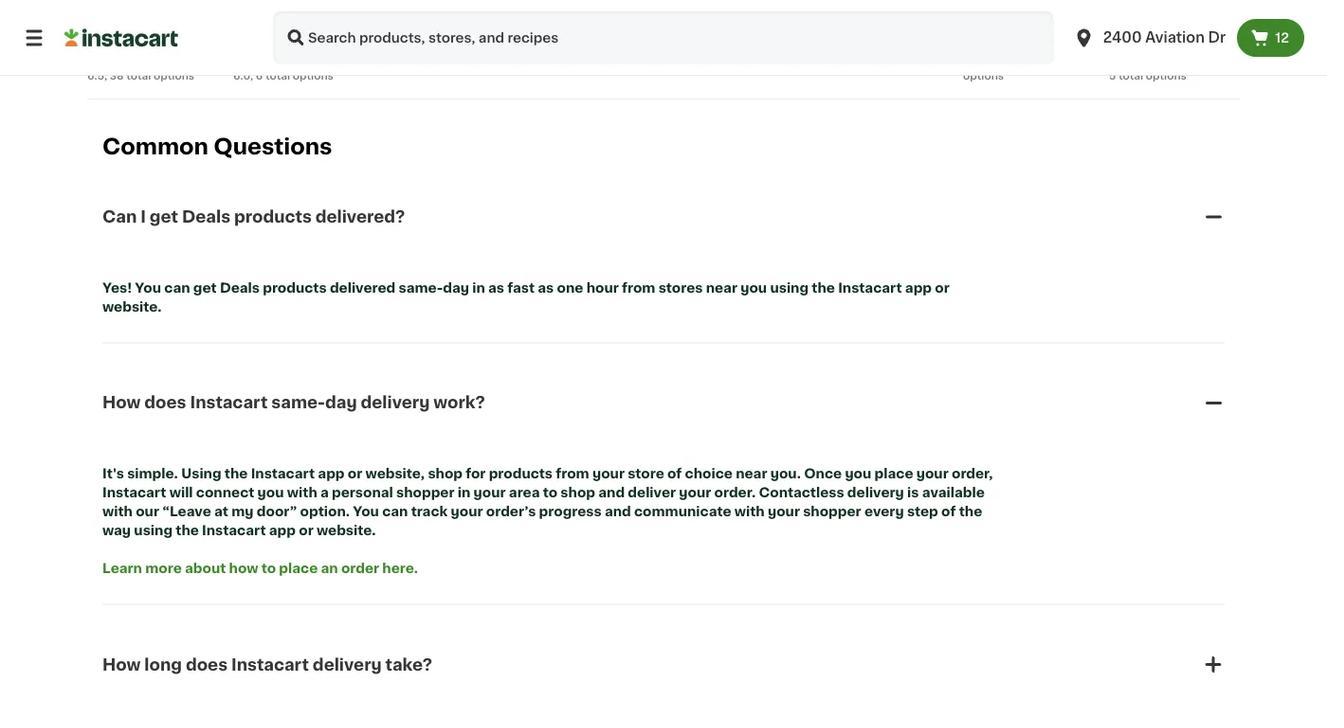 Task type: locate. For each thing, give the bounding box(es) containing it.
0 vertical spatial how
[[102, 395, 141, 412]]

place left an
[[279, 563, 318, 576]]

2 vertical spatial products
[[489, 468, 553, 481]]

2 light from the left
[[963, 41, 991, 51]]

light for light smoke grey/bright crimson, 6.5, 38 total options
[[87, 41, 115, 51]]

black/black, left the med, on the left
[[379, 41, 446, 51]]

0 horizontal spatial black/black,
[[379, 41, 446, 51]]

delivery left work? on the left of the page
[[361, 395, 430, 412]]

0 horizontal spatial or
[[299, 525, 314, 538]]

0 horizontal spatial from
[[556, 468, 590, 481]]

to
[[543, 487, 558, 500], [261, 563, 276, 576]]

day
[[443, 281, 469, 295], [325, 395, 357, 412]]

cacao
[[233, 41, 268, 51]]

step
[[907, 506, 939, 519]]

shop up the progress
[[561, 487, 596, 500]]

1 horizontal spatial shop
[[561, 487, 596, 500]]

black/black, inside black/black, xlrg, 2 total options
[[525, 41, 593, 51]]

our
[[136, 506, 159, 519]]

same- up a
[[271, 395, 325, 412]]

2 horizontal spatial or
[[935, 281, 950, 295]]

xlrg,
[[595, 41, 629, 51]]

products inside it's simple. using the instacart app or website, shop for products from your store of choice near you. once you place your order, instacart will connect you with a personal shopper in your area to shop and deliver your order. contactless delivery is available with our "leave at my door" option. you can track your order's progress and communicate with your shopper every step of the way using the instacart app or website.
[[489, 468, 553, 481]]

take?
[[386, 658, 432, 674]]

0 vertical spatial from
[[622, 281, 656, 295]]

1 horizontal spatial or
[[348, 468, 362, 481]]

0 vertical spatial using
[[770, 281, 809, 295]]

using
[[181, 468, 221, 481]]

1 horizontal spatial app
[[318, 468, 345, 481]]

5 inside the white/white/sail/black, 12.0, 5 total options
[[698, 56, 705, 66]]

1 horizontal spatial light
[[963, 41, 991, 51]]

in left fast
[[472, 281, 485, 295]]

with
[[287, 487, 317, 500], [102, 506, 133, 519], [735, 506, 765, 519]]

0 horizontal spatial 5
[[698, 56, 705, 66]]

light inside light atomic pink/solar flare/black, 3.0, 5 total options
[[963, 41, 991, 51]]

light up grey/bright
[[87, 41, 115, 51]]

website.
[[102, 300, 162, 314], [317, 525, 376, 538]]

using inside it's simple. using the instacart app or website, shop for products from your store of choice near you. once you place your order, instacart will connect you with a personal shopper in your area to shop and deliver your order. contactless delivery is available with our "leave at my door" option. you can track your order's progress and communicate with your shopper every step of the way using the instacart app or website.
[[134, 525, 173, 538]]

black/white/black, 11.0, 9 total options
[[817, 22, 945, 47]]

1 vertical spatial place
[[279, 563, 318, 576]]

how inside dropdown button
[[102, 658, 141, 674]]

you down personal
[[353, 506, 379, 519]]

1 vertical spatial website.
[[317, 525, 376, 538]]

1 horizontal spatial 5
[[1052, 56, 1059, 66]]

6.5,
[[87, 71, 107, 81]]

website. down option.
[[317, 525, 376, 538]]

0 vertical spatial near
[[706, 281, 738, 295]]

options inside black/white/black, 11.0, 9 total options
[[854, 37, 895, 47]]

with up way
[[102, 506, 133, 519]]

day inside 'dropdown button'
[[325, 395, 357, 412]]

atomic
[[993, 41, 1032, 51]]

0 horizontal spatial place
[[279, 563, 318, 576]]

black/black, xlrg, 2 total options link
[[525, 0, 656, 69]]

how
[[102, 395, 141, 412], [102, 658, 141, 674]]

1 horizontal spatial in
[[472, 281, 485, 295]]

1 horizontal spatial can
[[382, 506, 408, 519]]

you
[[135, 281, 161, 295], [353, 506, 379, 519]]

0 vertical spatial same-
[[399, 281, 443, 295]]

options inside black/black, xlrg, 2 total options
[[553, 56, 594, 66]]

how up it's
[[102, 395, 141, 412]]

2 vertical spatial app
[[269, 525, 296, 538]]

to right 'area' on the bottom left of page
[[543, 487, 558, 500]]

how inside 'dropdown button'
[[102, 395, 141, 412]]

Search field
[[273, 11, 1054, 64]]

delivery up the every
[[848, 487, 904, 500]]

0 horizontal spatial with
[[102, 506, 133, 519]]

delivery left take?
[[313, 658, 382, 674]]

black/black, xlrg, 2 total options
[[525, 41, 638, 66]]

how left long
[[102, 658, 141, 674]]

total inside the black/black, med, 19 total options
[[379, 56, 404, 66]]

0 horizontal spatial can
[[164, 281, 190, 295]]

shopper down contactless
[[803, 506, 862, 519]]

2 black/black, from the left
[[525, 41, 593, 51]]

day left fast
[[443, 281, 469, 295]]

1 vertical spatial day
[[325, 395, 357, 412]]

deals inside yes! you can get deals products delivered same-day in as fast as one hour from stores near you using the instacart app or website.
[[220, 281, 260, 295]]

it's
[[102, 468, 124, 481]]

1 horizontal spatial website.
[[317, 525, 376, 538]]

near right stores
[[706, 281, 738, 295]]

dr
[[1209, 31, 1226, 45]]

1 vertical spatial near
[[736, 468, 768, 481]]

1 vertical spatial in
[[458, 487, 471, 500]]

you inside yes! you can get deals products delivered same-day in as fast as one hour from stores near you using the instacart app or website.
[[741, 281, 767, 295]]

deals down can i get deals products delivered?
[[220, 281, 260, 295]]

0 vertical spatial shop
[[428, 468, 463, 481]]

1 vertical spatial can
[[382, 506, 408, 519]]

red/black/white,
[[1109, 56, 1204, 66]]

2 horizontal spatial 5
[[1109, 71, 1116, 81]]

1 light from the left
[[87, 41, 115, 51]]

same- right delivered
[[399, 281, 443, 295]]

how for how does instacart same-day delivery work?
[[102, 395, 141, 412]]

same- inside yes! you can get deals products delivered same-day in as fast as one hour from stores near you using the instacart app or website.
[[399, 281, 443, 295]]

i
[[141, 209, 146, 225]]

5 inside varsity red/black/white, 13.0, 5 total options
[[1109, 71, 1116, 81]]

light for light atomic pink/solar flare/black, 3.0, 5 total options
[[963, 41, 991, 51]]

you right the "once"
[[845, 468, 872, 481]]

total inside black/black, xlrg, 2 total options
[[525, 56, 550, 66]]

my
[[232, 506, 254, 519]]

products
[[234, 209, 312, 225], [263, 281, 327, 295], [489, 468, 553, 481]]

shop
[[428, 468, 463, 481], [561, 487, 596, 500]]

total inside "light smoke grey/bright crimson, 6.5, 38 total options"
[[126, 71, 151, 81]]

near inside it's simple. using the instacart app or website, shop for products from your store of choice near you. once you place your order, instacart will connect you with a personal shopper in your area to shop and deliver your order. contactless delivery is available with our "leave at my door" option. you can track your order's progress and communicate with your shopper every step of the way using the instacart app or website.
[[736, 468, 768, 481]]

1 vertical spatial app
[[318, 468, 345, 481]]

0 vertical spatial delivery
[[361, 395, 430, 412]]

in down for
[[458, 487, 471, 500]]

does right long
[[186, 658, 228, 674]]

3.0,
[[1030, 56, 1050, 66]]

from up the progress
[[556, 468, 590, 481]]

shopper up track
[[396, 487, 455, 500]]

in inside yes! you can get deals products delivered same-day in as fast as one hour from stores near you using the instacart app or website.
[[472, 281, 485, 295]]

personal
[[332, 487, 393, 500]]

get down can i get deals products delivered?
[[193, 281, 217, 295]]

0 horizontal spatial shop
[[428, 468, 463, 481]]

2
[[631, 41, 638, 51]]

with left a
[[287, 487, 317, 500]]

and
[[599, 487, 625, 500], [605, 506, 631, 519]]

1 horizontal spatial black/black,
[[525, 41, 593, 51]]

2 how from the top
[[102, 658, 141, 674]]

0 vertical spatial you
[[135, 281, 161, 295]]

same- inside 'dropdown button'
[[271, 395, 325, 412]]

light
[[87, 41, 115, 51], [963, 41, 991, 51]]

"leave
[[162, 506, 211, 519]]

0 vertical spatial products
[[234, 209, 312, 225]]

1 horizontal spatial as
[[538, 281, 554, 295]]

place up is
[[875, 468, 914, 481]]

you right stores
[[741, 281, 767, 295]]

0 horizontal spatial app
[[269, 525, 296, 538]]

12
[[1276, 31, 1290, 45]]

1 how from the top
[[102, 395, 141, 412]]

order,
[[952, 468, 993, 481]]

1 horizontal spatial get
[[193, 281, 217, 295]]

or inside yes! you can get deals products delivered same-day in as fast as one hour from stores near you using the instacart app or website.
[[935, 281, 950, 295]]

light up flare/black,
[[963, 41, 991, 51]]

1 horizontal spatial you
[[741, 281, 767, 295]]

near inside yes! you can get deals products delivered same-day in as fast as one hour from stores near you using the instacart app or website.
[[706, 281, 738, 295]]

can
[[164, 281, 190, 295], [382, 506, 408, 519]]

1 vertical spatial get
[[193, 281, 217, 295]]

door"
[[257, 506, 297, 519]]

website. inside it's simple. using the instacart app or website, shop for products from your store of choice near you. once you place your order, instacart will connect you with a personal shopper in your area to shop and deliver your order. contactless delivery is available with our "leave at my door" option. you can track your order's progress and communicate with your shopper every step of the way using the instacart app or website.
[[317, 525, 376, 538]]

0 horizontal spatial day
[[325, 395, 357, 412]]

as
[[488, 281, 504, 295], [538, 281, 554, 295]]

5 right the 12.0,
[[698, 56, 705, 66]]

light inside "light smoke grey/bright crimson, 6.5, 38 total options"
[[87, 41, 115, 51]]

2 horizontal spatial you
[[845, 468, 872, 481]]

will
[[169, 487, 193, 500]]

1 as from the left
[[488, 281, 504, 295]]

black/black, inside the black/black, med, 19 total options
[[379, 41, 446, 51]]

store
[[628, 468, 665, 481]]

choice
[[685, 468, 733, 481]]

1 horizontal spatial using
[[770, 281, 809, 295]]

delivered?
[[316, 209, 405, 225]]

0 vertical spatial or
[[935, 281, 950, 295]]

you up door"
[[258, 487, 284, 500]]

website. down 'yes!' on the top of page
[[102, 300, 162, 314]]

products inside yes! you can get deals products delivered same-day in as fast as one hour from stores near you using the instacart app or website.
[[263, 281, 327, 295]]

shopper
[[396, 487, 455, 500], [803, 506, 862, 519]]

website. inside yes! you can get deals products delivered same-day in as fast as one hour from stores near you using the instacart app or website.
[[102, 300, 162, 314]]

from
[[622, 281, 656, 295], [556, 468, 590, 481]]

black/white/black,
[[817, 22, 920, 32]]

1 horizontal spatial you
[[353, 506, 379, 519]]

1 horizontal spatial place
[[875, 468, 914, 481]]

to inside it's simple. using the instacart app or website, shop for products from your store of choice near you. once you place your order, instacart will connect you with a personal shopper in your area to shop and deliver your order. contactless delivery is available with our "leave at my door" option. you can track your order's progress and communicate with your shopper every step of the way using the instacart app or website.
[[543, 487, 558, 500]]

get inside dropdown button
[[150, 209, 178, 225]]

you
[[741, 281, 767, 295], [845, 468, 872, 481], [258, 487, 284, 500]]

1 vertical spatial you
[[353, 506, 379, 519]]

deals inside dropdown button
[[182, 209, 230, 225]]

1 vertical spatial or
[[348, 468, 362, 481]]

app
[[905, 281, 932, 295], [318, 468, 345, 481], [269, 525, 296, 538]]

5 down varsity
[[1109, 71, 1116, 81]]

can right 'yes!' on the top of page
[[164, 281, 190, 295]]

1 vertical spatial same-
[[271, 395, 325, 412]]

does up simple.
[[144, 395, 186, 412]]

from right hour on the top
[[622, 281, 656, 295]]

0 horizontal spatial to
[[261, 563, 276, 576]]

1 horizontal spatial shopper
[[803, 506, 862, 519]]

0 vertical spatial shopper
[[396, 487, 455, 500]]

1 vertical spatial you
[[845, 468, 872, 481]]

0 vertical spatial app
[[905, 281, 932, 295]]

2 horizontal spatial app
[[905, 281, 932, 295]]

day up a
[[325, 395, 357, 412]]

2 vertical spatial you
[[258, 487, 284, 500]]

0 horizontal spatial in
[[458, 487, 471, 500]]

0 horizontal spatial you
[[258, 487, 284, 500]]

work?
[[434, 395, 485, 412]]

delivery inside 'dropdown button'
[[361, 395, 430, 412]]

2 vertical spatial delivery
[[313, 658, 382, 674]]

and left deliver
[[599, 487, 625, 500]]

get
[[150, 209, 178, 225], [193, 281, 217, 295]]

0 horizontal spatial get
[[150, 209, 178, 225]]

1 vertical spatial does
[[186, 658, 228, 674]]

None search field
[[273, 11, 1054, 64]]

products down questions
[[234, 209, 312, 225]]

0 vertical spatial to
[[543, 487, 558, 500]]

place inside it's simple. using the instacart app or website, shop for products from your store of choice near you. once you place your order, instacart will connect you with a personal shopper in your area to shop and deliver your order. contactless delivery is available with our "leave at my door" option. you can track your order's progress and communicate with your shopper every step of the way using the instacart app or website.
[[875, 468, 914, 481]]

options
[[854, 37, 895, 47], [407, 56, 447, 66], [553, 56, 594, 66], [735, 56, 776, 66], [154, 71, 195, 81], [293, 71, 334, 81], [963, 71, 1004, 81], [1146, 71, 1187, 81]]

0 vertical spatial website.
[[102, 300, 162, 314]]

0 horizontal spatial you
[[135, 281, 161, 295]]

wow/sanddrift/black,
[[233, 56, 351, 66]]

1 vertical spatial how
[[102, 658, 141, 674]]

0 horizontal spatial light
[[87, 41, 115, 51]]

0 vertical spatial get
[[150, 209, 178, 225]]

0 vertical spatial can
[[164, 281, 190, 295]]

0 horizontal spatial as
[[488, 281, 504, 295]]

once
[[804, 468, 842, 481]]

1 black/black, from the left
[[379, 41, 446, 51]]

of right store
[[668, 468, 682, 481]]

0 vertical spatial deals
[[182, 209, 230, 225]]

black/black, left xlrg,
[[525, 41, 593, 51]]

hour
[[587, 281, 619, 295]]

from inside it's simple. using the instacart app or website, shop for products from your store of choice near you. once you place your order, instacart will connect you with a personal shopper in your area to shop and deliver your order. contactless delivery is available with our "leave at my door" option. you can track your order's progress and communicate with your shopper every step of the way using the instacart app or website.
[[556, 468, 590, 481]]

get right i
[[150, 209, 178, 225]]

deals right i
[[182, 209, 230, 225]]

products up 'area' on the bottom left of page
[[489, 468, 553, 481]]

0 horizontal spatial shopper
[[396, 487, 455, 500]]

1 vertical spatial from
[[556, 468, 590, 481]]

products left delivered
[[263, 281, 327, 295]]

total inside cacao wow/sanddrift/black, 6.0, 6 total options
[[265, 71, 290, 81]]

and down deliver
[[605, 506, 631, 519]]

1 vertical spatial delivery
[[848, 487, 904, 500]]

0 horizontal spatial website.
[[102, 300, 162, 314]]

0 vertical spatial you
[[741, 281, 767, 295]]

0 vertical spatial place
[[875, 468, 914, 481]]

learn more about how to place an order here. link
[[102, 563, 418, 576]]

1 horizontal spatial of
[[942, 506, 956, 519]]

1 vertical spatial deals
[[220, 281, 260, 295]]

instacart inside 'dropdown button'
[[190, 395, 268, 412]]

you inside it's simple. using the instacart app or website, shop for products from your store of choice near you. once you place your order, instacart will connect you with a personal shopper in your area to shop and deliver your order. contactless delivery is available with our "leave at my door" option. you can track your order's progress and communicate with your shopper every step of the way using the instacart app or website.
[[353, 506, 379, 519]]

website,
[[366, 468, 425, 481]]

1 horizontal spatial from
[[622, 281, 656, 295]]

with down the order.
[[735, 506, 765, 519]]

products inside dropdown button
[[234, 209, 312, 225]]

day inside yes! you can get deals products delivered same-day in as fast as one hour from stores near you using the instacart app or website.
[[443, 281, 469, 295]]

0 vertical spatial day
[[443, 281, 469, 295]]

0 horizontal spatial same-
[[271, 395, 325, 412]]

1 horizontal spatial day
[[443, 281, 469, 295]]

0 horizontal spatial of
[[668, 468, 682, 481]]

as left "one"
[[538, 281, 554, 295]]

of down available
[[942, 506, 956, 519]]

options inside the black/black, med, 19 total options
[[407, 56, 447, 66]]

1 vertical spatial shop
[[561, 487, 596, 500]]

0 vertical spatial in
[[472, 281, 485, 295]]

how long does instacart delivery take?
[[102, 658, 432, 674]]

one
[[557, 281, 584, 295]]

instacart inside yes! you can get deals products delivered same-day in as fast as one hour from stores near you using the instacart app or website.
[[838, 281, 902, 295]]

1 vertical spatial and
[[605, 506, 631, 519]]

using
[[770, 281, 809, 295], [134, 525, 173, 538]]

0 horizontal spatial using
[[134, 525, 173, 538]]

here.
[[382, 563, 418, 576]]

delivery
[[361, 395, 430, 412], [848, 487, 904, 500], [313, 658, 382, 674]]

to right how
[[261, 563, 276, 576]]

1 vertical spatial products
[[263, 281, 327, 295]]

does inside dropdown button
[[186, 658, 228, 674]]

1 vertical spatial using
[[134, 525, 173, 538]]

shop left for
[[428, 468, 463, 481]]

can left track
[[382, 506, 408, 519]]

1 horizontal spatial to
[[543, 487, 558, 500]]

black/black,
[[379, 41, 446, 51], [525, 41, 593, 51]]

you right 'yes!' on the top of page
[[135, 281, 161, 295]]

1 vertical spatial of
[[942, 506, 956, 519]]

5 right 3.0,
[[1052, 56, 1059, 66]]

as left fast
[[488, 281, 504, 295]]

1 horizontal spatial same-
[[399, 281, 443, 295]]

light smoke grey/bright crimson, 6.5, 38 total options
[[87, 41, 202, 81]]

pink/solar
[[1035, 41, 1090, 51]]

at
[[214, 506, 229, 519]]

5
[[698, 56, 705, 66], [1052, 56, 1059, 66], [1109, 71, 1116, 81]]

1 vertical spatial shopper
[[803, 506, 862, 519]]

total
[[827, 37, 852, 47], [379, 56, 404, 66], [525, 56, 550, 66], [708, 56, 732, 66], [1062, 56, 1087, 66], [126, 71, 151, 81], [265, 71, 290, 81], [1119, 71, 1144, 81]]

near up the order.
[[736, 468, 768, 481]]

yes! you can get deals products delivered same-day in as fast as one hour from stores near you using the instacart app or website.
[[102, 281, 953, 314]]



Task type: vqa. For each thing, say whether or not it's contained in the screenshot.
Product GROUP containing 6
no



Task type: describe. For each thing, give the bounding box(es) containing it.
yes!
[[102, 281, 132, 295]]

order.
[[715, 487, 756, 500]]

an
[[321, 563, 338, 576]]

cacao wow/sanddrift/black, 6.0, 6 total options
[[233, 41, 351, 81]]

options inside "light smoke grey/bright crimson, 6.5, 38 total options"
[[154, 71, 195, 81]]

can inside yes! you can get deals products delivered same-day in as fast as one hour from stores near you using the instacart app or website.
[[164, 281, 190, 295]]

order's
[[486, 506, 536, 519]]

simple.
[[127, 468, 178, 481]]

2400
[[1104, 31, 1142, 45]]

learn
[[102, 563, 142, 576]]

12.0,
[[671, 56, 696, 66]]

12 button
[[1238, 19, 1305, 57]]

smoke
[[117, 41, 154, 51]]

38
[[110, 71, 124, 81]]

available
[[922, 487, 985, 500]]

varsity red/black/white, 13.0, 5 total options link
[[1109, 0, 1240, 84]]

every
[[865, 506, 904, 519]]

light atomic pink/solar flare/black, 3.0, 5 total options
[[963, 41, 1090, 81]]

6
[[256, 71, 263, 81]]

options inside the white/white/sail/black, 12.0, 5 total options
[[735, 56, 776, 66]]

your left store
[[593, 468, 625, 481]]

learn more about how to place an order here.
[[102, 563, 418, 576]]

track
[[411, 506, 448, 519]]

communicate
[[634, 506, 732, 519]]

2400 aviation dr
[[1104, 31, 1226, 45]]

contactless
[[759, 487, 845, 500]]

aviation
[[1146, 31, 1205, 45]]

from inside yes! you can get deals products delivered same-day in as fast as one hour from stores near you using the instacart app or website.
[[622, 281, 656, 295]]

your up communicate
[[679, 487, 712, 500]]

black/white/black, 11.0, 9 total options link
[[817, 0, 948, 50]]

13.0,
[[1207, 56, 1231, 66]]

med,
[[449, 41, 477, 51]]

instacart inside dropdown button
[[231, 658, 309, 674]]

common questions
[[102, 136, 332, 158]]

it's simple. using the instacart app or website, shop for products from your store of choice near you. once you place your order, instacart will connect you with a personal shopper in your area to shop and deliver your order. contactless delivery is available with our "leave at my door" option. you can track your order's progress and communicate with your shopper every step of the way using the instacart app or website.
[[102, 468, 997, 538]]

way
[[102, 525, 131, 538]]

the inside yes! you can get deals products delivered same-day in as fast as one hour from stores near you using the instacart app or website.
[[812, 281, 835, 295]]

progress
[[539, 506, 602, 519]]

connect
[[196, 487, 254, 500]]

2 as from the left
[[538, 281, 554, 295]]

light smoke grey/bright crimson, 6.5, 38 total options link
[[87, 0, 218, 84]]

1 vertical spatial to
[[261, 563, 276, 576]]

area
[[509, 487, 540, 500]]

does inside 'dropdown button'
[[144, 395, 186, 412]]

1 horizontal spatial with
[[287, 487, 317, 500]]

white/white/sail/black,
[[671, 41, 800, 51]]

your down contactless
[[768, 506, 800, 519]]

19
[[480, 41, 492, 51]]

about
[[185, 563, 226, 576]]

delivery inside it's simple. using the instacart app or website, shop for products from your store of choice near you. once you place your order, instacart will connect you with a personal shopper in your area to shop and deliver your order. contactless delivery is available with our "leave at my door" option. you can track your order's progress and communicate with your shopper every step of the way using the instacart app or website.
[[848, 487, 904, 500]]

1 2400 aviation dr button from the left
[[1062, 11, 1238, 64]]

delivery inside dropdown button
[[313, 658, 382, 674]]

delivered
[[330, 281, 396, 295]]

long
[[144, 658, 182, 674]]

how for how long does instacart delivery take?
[[102, 658, 141, 674]]

0 vertical spatial of
[[668, 468, 682, 481]]

fast
[[508, 281, 535, 295]]

total inside black/white/black, 11.0, 9 total options
[[827, 37, 852, 47]]

varsity red/black/white, 13.0, 5 total options
[[1109, 41, 1231, 81]]

total inside the white/white/sail/black, 12.0, 5 total options
[[708, 56, 732, 66]]

your right track
[[451, 506, 483, 519]]

stores
[[659, 281, 703, 295]]

crimson,
[[154, 56, 202, 66]]

can inside it's simple. using the instacart app or website, shop for products from your store of choice near you. once you place your order, instacart will connect you with a personal shopper in your area to shop and deliver your order. contactless delivery is available with our "leave at my door" option. you can track your order's progress and communicate with your shopper every step of the way using the instacart app or website.
[[382, 506, 408, 519]]

can
[[102, 209, 137, 225]]

more
[[145, 563, 182, 576]]

options inside cacao wow/sanddrift/black, 6.0, 6 total options
[[293, 71, 334, 81]]

options inside varsity red/black/white, 13.0, 5 total options
[[1146, 71, 1187, 81]]

total inside varsity red/black/white, 13.0, 5 total options
[[1119, 71, 1144, 81]]

how long does instacart delivery take? button
[[102, 632, 1225, 700]]

5 inside light atomic pink/solar flare/black, 3.0, 5 total options
[[1052, 56, 1059, 66]]

how does instacart same-day delivery work? button
[[102, 369, 1225, 438]]

white/white/sail/black, 12.0, 5 total options
[[671, 41, 800, 66]]

in inside it's simple. using the instacart app or website, shop for products from your store of choice near you. once you place your order, instacart will connect you with a personal shopper in your area to shop and deliver your order. contactless delivery is available with our "leave at my door" option. you can track your order's progress and communicate with your shopper every step of the way using the instacart app or website.
[[458, 487, 471, 500]]

how
[[229, 563, 258, 576]]

flare/black,
[[963, 56, 1027, 66]]

9
[[817, 37, 825, 47]]

for
[[466, 468, 486, 481]]

grey/bright
[[87, 56, 151, 66]]

option.
[[300, 506, 350, 519]]

11.0,
[[923, 22, 945, 32]]

your down for
[[474, 487, 506, 500]]

you.
[[771, 468, 801, 481]]

order
[[341, 563, 379, 576]]

light atomic pink/solar flare/black, 3.0, 5 total options link
[[963, 0, 1094, 84]]

cacao wow/sanddrift/black, 6.0, 6 total options link
[[233, 0, 364, 84]]

black/black, for black/black, med, 19 total options
[[379, 41, 446, 51]]

2 vertical spatial or
[[299, 525, 314, 538]]

a
[[321, 487, 329, 500]]

using inside yes! you can get deals products delivered same-day in as fast as one hour from stores near you using the instacart app or website.
[[770, 281, 809, 295]]

2 horizontal spatial with
[[735, 506, 765, 519]]

2 2400 aviation dr button from the left
[[1073, 11, 1226, 64]]

can i get deals products delivered? button
[[102, 183, 1225, 251]]

is
[[908, 487, 919, 500]]

0 vertical spatial and
[[599, 487, 625, 500]]

can i get deals products delivered?
[[102, 209, 405, 225]]

options inside light atomic pink/solar flare/black, 3.0, 5 total options
[[963, 71, 1004, 81]]

common
[[102, 136, 208, 158]]

get inside yes! you can get deals products delivered same-day in as fast as one hour from stores near you using the instacart app or website.
[[193, 281, 217, 295]]

black/black, med, 19 total options
[[379, 41, 492, 66]]

how does instacart same-day delivery work?
[[102, 395, 485, 412]]

you inside yes! you can get deals products delivered same-day in as fast as one hour from stores near you using the instacart app or website.
[[135, 281, 161, 295]]

varsity
[[1109, 41, 1147, 51]]

instacart logo image
[[64, 27, 178, 49]]

total inside light atomic pink/solar flare/black, 3.0, 5 total options
[[1062, 56, 1087, 66]]

white/white/sail/black, 12.0, 5 total options link
[[671, 0, 802, 69]]

6.0,
[[233, 71, 253, 81]]

app inside yes! you can get deals products delivered same-day in as fast as one hour from stores near you using the instacart app or website.
[[905, 281, 932, 295]]

your up is
[[917, 468, 949, 481]]

black/black, for black/black, xlrg, 2 total options
[[525, 41, 593, 51]]



